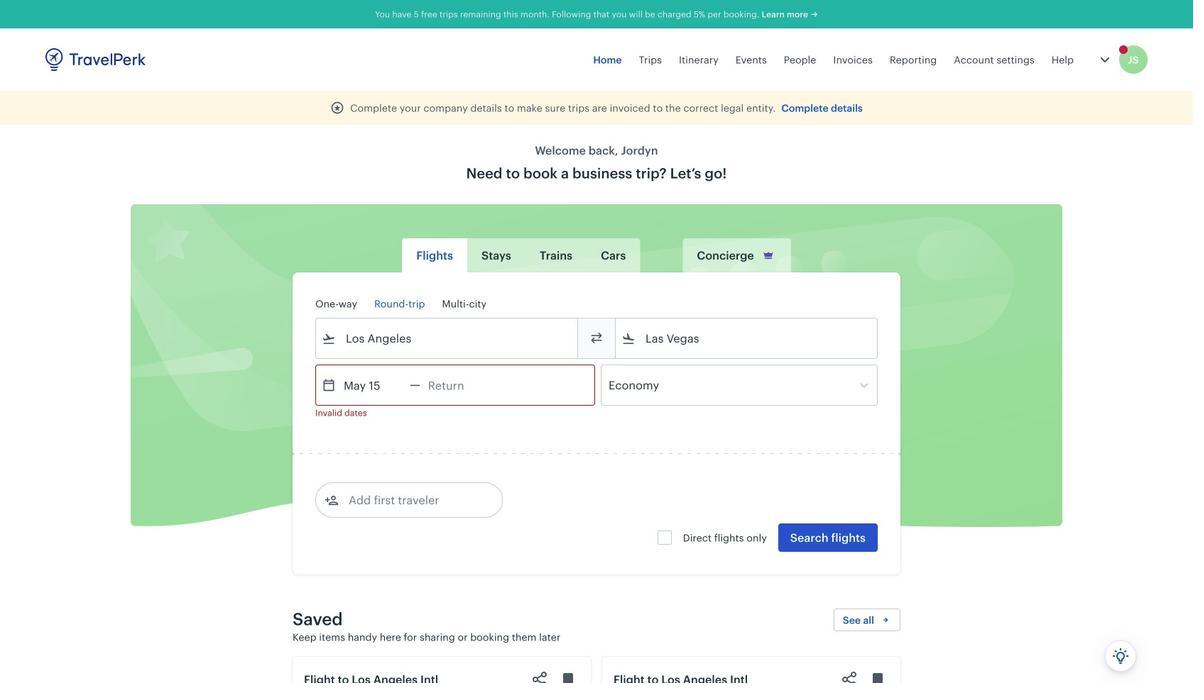 Task type: locate. For each thing, give the bounding box(es) containing it.
To search field
[[636, 327, 859, 350]]

From search field
[[336, 327, 559, 350]]

Return text field
[[420, 366, 494, 406]]

Depart text field
[[336, 366, 410, 406]]



Task type: describe. For each thing, give the bounding box(es) containing it.
Add first traveler search field
[[339, 489, 487, 512]]



